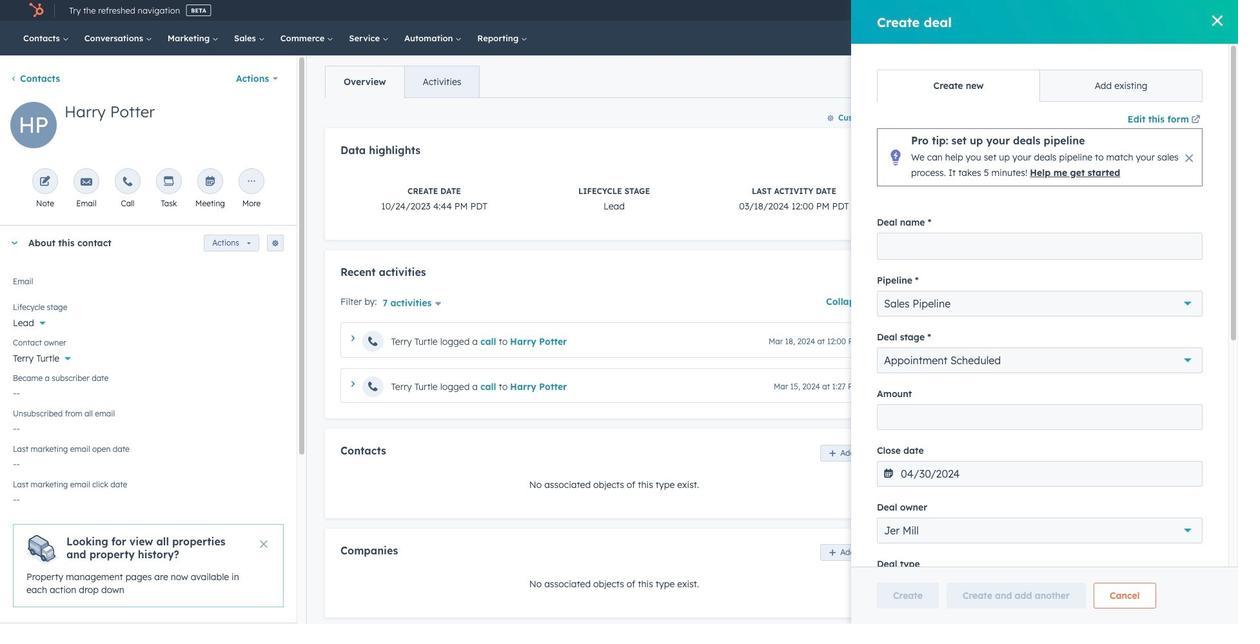 Task type: locate. For each thing, give the bounding box(es) containing it.
navigation
[[325, 66, 480, 98]]

create a task image
[[163, 176, 175, 188]]

1 horizontal spatial caret image
[[351, 381, 355, 387]]

0 vertical spatial caret image
[[10, 242, 18, 245]]

caret image
[[942, 140, 950, 143], [351, 336, 355, 341], [942, 475, 950, 478], [942, 544, 950, 547]]

alert
[[13, 524, 284, 608]]

menu
[[936, 0, 1223, 21]]

make a phone call image
[[122, 176, 133, 188]]

2 vertical spatial -- text field
[[13, 452, 284, 473]]

caret image
[[10, 242, 18, 245], [942, 360, 950, 363], [351, 381, 355, 387]]

close image
[[260, 540, 268, 548]]

1 vertical spatial caret image
[[942, 360, 950, 363]]

2 horizontal spatial caret image
[[942, 360, 950, 363]]

Search HubSpot search field
[[1047, 27, 1193, 49]]

-- text field
[[13, 488, 284, 508]]

0 vertical spatial -- text field
[[13, 381, 284, 402]]

more activities, menu pop up image
[[246, 176, 257, 188]]

manage card settings image
[[271, 240, 279, 248]]

create a note image
[[39, 176, 51, 188]]

-- text field
[[13, 381, 284, 402], [13, 417, 284, 437], [13, 452, 284, 473]]

1 vertical spatial -- text field
[[13, 417, 284, 437]]



Task type: vqa. For each thing, say whether or not it's contained in the screenshot.
leftmost settings.
no



Task type: describe. For each thing, give the bounding box(es) containing it.
3 -- text field from the top
[[13, 452, 284, 473]]

create an email image
[[81, 176, 92, 188]]

marketplaces image
[[1030, 6, 1042, 17]]

jer mill image
[[1128, 5, 1140, 16]]

2 vertical spatial caret image
[[351, 381, 355, 387]]

0 horizontal spatial caret image
[[10, 242, 18, 245]]

2 -- text field from the top
[[13, 417, 284, 437]]

1 -- text field from the top
[[13, 381, 284, 402]]

schedule a meeting image
[[204, 176, 216, 188]]



